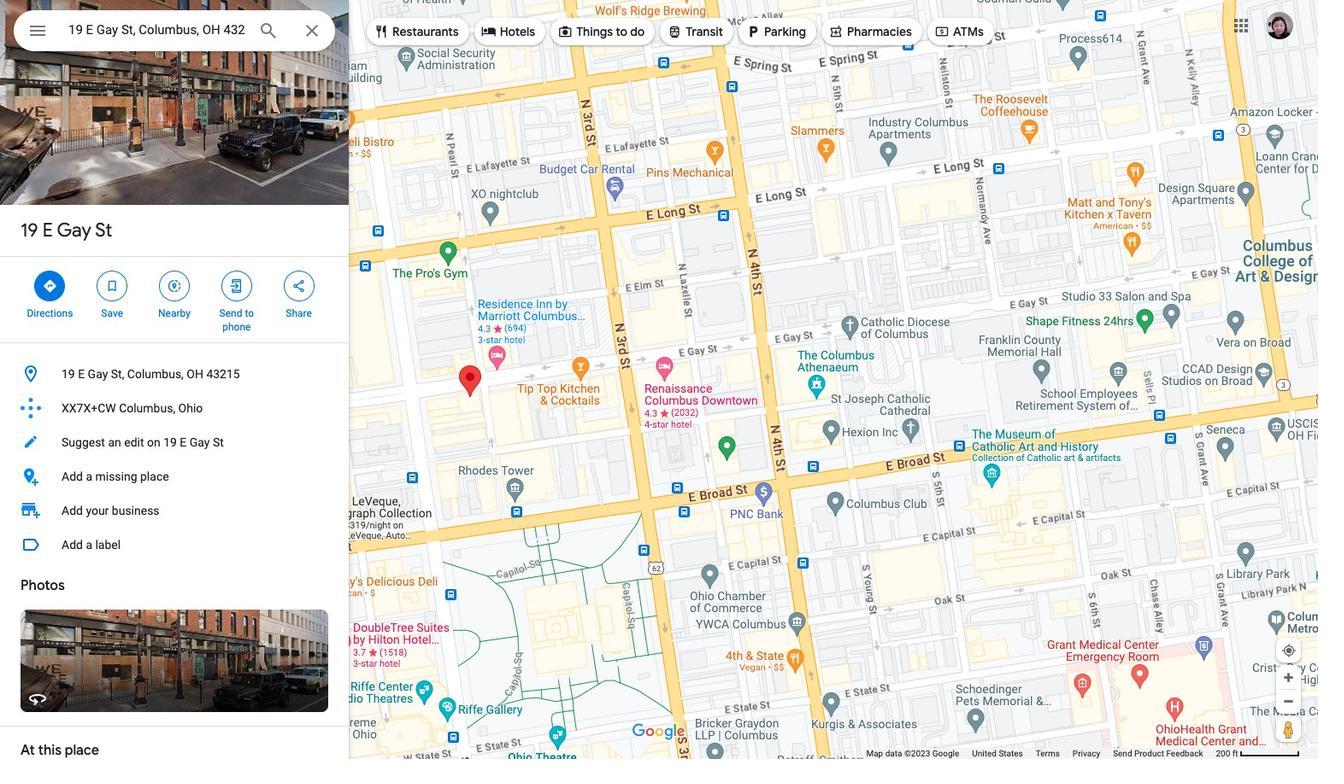 Task type: describe. For each thing, give the bounding box(es) containing it.
 atms
[[934, 22, 984, 41]]


[[104, 277, 120, 296]]

 pharmacies
[[828, 22, 912, 41]]

label
[[95, 539, 121, 552]]

add a missing place button
[[0, 460, 349, 494]]

add your business
[[62, 504, 160, 518]]

to inside ' things to do'
[[616, 24, 627, 39]]

data
[[885, 750, 902, 759]]

actions for 19 e gay st region
[[0, 257, 349, 343]]

map
[[866, 750, 883, 759]]

st,
[[111, 368, 124, 381]]


[[229, 277, 244, 296]]

none field inside the 19 e gay st, columbus, oh 43215 field
[[68, 20, 244, 40]]

phone
[[222, 321, 251, 333]]


[[27, 19, 48, 43]]

share
[[286, 308, 312, 320]]

a for label
[[86, 539, 92, 552]]

0 vertical spatial st
[[95, 219, 112, 243]]

 restaurants
[[374, 22, 459, 41]]

zoom out image
[[1282, 696, 1295, 709]]

oh
[[187, 368, 203, 381]]

200
[[1216, 750, 1230, 759]]

1 vertical spatial columbus,
[[119, 402, 175, 415]]

photos
[[21, 578, 65, 595]]

business
[[112, 504, 160, 518]]


[[934, 22, 950, 41]]

united states button
[[972, 749, 1023, 760]]

19 e gay st, columbus, oh 43215 button
[[0, 357, 349, 392]]


[[745, 22, 761, 41]]

on
[[147, 436, 160, 450]]

ft
[[1232, 750, 1238, 759]]

43215
[[206, 368, 240, 381]]


[[167, 277, 182, 296]]

map data ©2023 google
[[866, 750, 959, 759]]

19 e gay st main content
[[0, 0, 349, 760]]


[[828, 22, 844, 41]]


[[481, 22, 496, 41]]

add for add a missing place
[[62, 470, 83, 484]]

gay for st,
[[88, 368, 108, 381]]

xx7x+cw
[[62, 402, 116, 415]]

an
[[108, 436, 121, 450]]

suggest an edit on 19 e gay st
[[62, 436, 224, 450]]

200 ft button
[[1216, 750, 1300, 759]]

200 ft
[[1216, 750, 1238, 759]]

google maps element
[[0, 0, 1318, 760]]

19 for 19 e gay st, columbus, oh 43215
[[62, 368, 75, 381]]

transit
[[686, 24, 723, 39]]

show street view coverage image
[[1276, 717, 1301, 743]]

google
[[932, 750, 959, 759]]

ohio
[[178, 402, 203, 415]]

 search field
[[14, 10, 335, 55]]

add a label
[[62, 539, 121, 552]]



Task type: locate. For each thing, give the bounding box(es) containing it.
states
[[999, 750, 1023, 759]]

2 add from the top
[[62, 504, 83, 518]]

send for send product feedback
[[1113, 750, 1132, 759]]

add inside add your business link
[[62, 504, 83, 518]]

send product feedback button
[[1113, 749, 1203, 760]]

e up 
[[42, 219, 53, 243]]


[[557, 22, 573, 41]]

layers
[[42, 723, 69, 735]]

1 vertical spatial add
[[62, 504, 83, 518]]


[[374, 22, 389, 41]]

e right on
[[180, 436, 187, 450]]

st up ''
[[95, 219, 112, 243]]

your
[[86, 504, 109, 518]]

edit
[[124, 436, 144, 450]]

add left the your
[[62, 504, 83, 518]]


[[291, 277, 307, 296]]

a for missing
[[86, 470, 92, 484]]

1 vertical spatial to
[[245, 308, 254, 320]]

columbus,
[[127, 368, 184, 381], [119, 402, 175, 415]]

st inside button
[[213, 436, 224, 450]]

1 horizontal spatial st
[[213, 436, 224, 450]]

e for 19 e gay st, columbus, oh 43215
[[78, 368, 85, 381]]

1 vertical spatial st
[[213, 436, 224, 450]]

do
[[630, 24, 645, 39]]

1 a from the top
[[86, 470, 92, 484]]

©2023
[[904, 750, 930, 759]]

product
[[1134, 750, 1164, 759]]

1 add from the top
[[62, 470, 83, 484]]

2 horizontal spatial e
[[180, 436, 187, 450]]

things
[[576, 24, 613, 39]]

0 horizontal spatial e
[[42, 219, 53, 243]]

save
[[101, 308, 123, 320]]

0 vertical spatial add
[[62, 470, 83, 484]]

add left label
[[62, 539, 83, 552]]

19 up 'xx7x+cw'
[[62, 368, 75, 381]]

st
[[95, 219, 112, 243], [213, 436, 224, 450]]

0 horizontal spatial 19
[[21, 219, 38, 243]]

add for add your business
[[62, 504, 83, 518]]

0 horizontal spatial send
[[219, 308, 242, 320]]

send for send to phone
[[219, 308, 242, 320]]

e for 19 e gay st
[[42, 219, 53, 243]]

send inside button
[[1113, 750, 1132, 759]]

2 vertical spatial e
[[180, 436, 187, 450]]

19 inside suggest an edit on 19 e gay st button
[[163, 436, 177, 450]]

1 horizontal spatial e
[[78, 368, 85, 381]]

0 vertical spatial 19
[[21, 219, 38, 243]]

xx7x+cw columbus, ohio button
[[0, 392, 349, 426]]

19 for 19 e gay st
[[21, 219, 38, 243]]

united states
[[972, 750, 1023, 759]]

columbus, down 19 e gay st, columbus, oh 43215
[[119, 402, 175, 415]]

to inside send to phone
[[245, 308, 254, 320]]

19 inside 19 e gay st, columbus, oh 43215 button
[[62, 368, 75, 381]]


[[667, 22, 682, 41]]

google account: michele murakami  
(michele.murakami@adept.ai) image
[[1266, 12, 1293, 39]]

e up 'xx7x+cw'
[[78, 368, 85, 381]]

gay up 
[[57, 219, 91, 243]]

feedback
[[1166, 750, 1203, 759]]

send
[[219, 308, 242, 320], [1113, 750, 1132, 759]]

pharmacies
[[847, 24, 912, 39]]

1 vertical spatial gay
[[88, 368, 108, 381]]

19 up directions
[[21, 219, 38, 243]]

1 vertical spatial send
[[1113, 750, 1132, 759]]

 hotels
[[481, 22, 535, 41]]

1 horizontal spatial to
[[616, 24, 627, 39]]

1 vertical spatial a
[[86, 539, 92, 552]]

united
[[972, 750, 997, 759]]

footer inside google maps element
[[866, 749, 1216, 760]]

0 vertical spatial gay
[[57, 219, 91, 243]]

add
[[62, 470, 83, 484], [62, 504, 83, 518], [62, 539, 83, 552]]

send to phone
[[219, 308, 254, 333]]

add inside the add a missing place button
[[62, 470, 83, 484]]

show your location image
[[1281, 644, 1297, 659]]


[[42, 277, 58, 296]]

place
[[140, 470, 169, 484]]

0 vertical spatial to
[[616, 24, 627, 39]]

add for add a label
[[62, 539, 83, 552]]

e
[[42, 219, 53, 243], [78, 368, 85, 381], [180, 436, 187, 450]]

2 a from the top
[[86, 539, 92, 552]]

send inside send to phone
[[219, 308, 242, 320]]

3 add from the top
[[62, 539, 83, 552]]

send product feedback
[[1113, 750, 1203, 759]]

to
[[616, 24, 627, 39], [245, 308, 254, 320]]

add inside add a label button
[[62, 539, 83, 552]]

directions
[[27, 308, 73, 320]]

send up phone
[[219, 308, 242, 320]]

to left do at top left
[[616, 24, 627, 39]]

add a missing place
[[62, 470, 169, 484]]

None field
[[68, 20, 244, 40]]

19 e gay st
[[21, 219, 112, 243]]

nearby
[[158, 308, 191, 320]]

a inside button
[[86, 470, 92, 484]]

 button
[[14, 10, 62, 55]]

terms
[[1036, 750, 1060, 759]]

 transit
[[667, 22, 723, 41]]

gay down 'ohio'
[[190, 436, 210, 450]]

0 horizontal spatial st
[[95, 219, 112, 243]]

1 horizontal spatial 19
[[62, 368, 75, 381]]

19 e gay st, columbus, oh 43215
[[62, 368, 240, 381]]

terms button
[[1036, 749, 1060, 760]]

1 vertical spatial 19
[[62, 368, 75, 381]]

columbus, right the st,
[[127, 368, 184, 381]]

privacy
[[1073, 750, 1100, 759]]

atms
[[953, 24, 984, 39]]

0 horizontal spatial to
[[245, 308, 254, 320]]

zoom in image
[[1282, 672, 1295, 685]]

gay for st
[[57, 219, 91, 243]]

 things to do
[[557, 22, 645, 41]]

footer containing map data ©2023 google
[[866, 749, 1216, 760]]

suggest an edit on 19 e gay st button
[[0, 426, 349, 460]]

a left label
[[86, 539, 92, 552]]

st up the add a missing place button
[[213, 436, 224, 450]]

footer
[[866, 749, 1216, 760]]

gay left the st,
[[88, 368, 108, 381]]

suggest
[[62, 436, 105, 450]]

parking
[[764, 24, 806, 39]]

privacy button
[[1073, 749, 1100, 760]]

missing
[[95, 470, 137, 484]]

0 vertical spatial columbus,
[[127, 368, 184, 381]]

 parking
[[745, 22, 806, 41]]

19
[[21, 219, 38, 243], [62, 368, 75, 381], [163, 436, 177, 450]]

0 vertical spatial a
[[86, 470, 92, 484]]

2 horizontal spatial 19
[[163, 436, 177, 450]]

to up phone
[[245, 308, 254, 320]]

2 vertical spatial add
[[62, 539, 83, 552]]

1 vertical spatial e
[[78, 368, 85, 381]]

send left product
[[1113, 750, 1132, 759]]

19 E Gay St, Columbus, OH 43215 field
[[14, 10, 335, 51]]

2 vertical spatial 19
[[163, 436, 177, 450]]

a
[[86, 470, 92, 484], [86, 539, 92, 552]]

0 vertical spatial e
[[42, 219, 53, 243]]

hotels
[[500, 24, 535, 39]]

a left missing at the bottom of page
[[86, 470, 92, 484]]

2 vertical spatial gay
[[190, 436, 210, 450]]

xx7x+cw columbus, ohio
[[62, 402, 203, 415]]

1 horizontal spatial send
[[1113, 750, 1132, 759]]

restaurants
[[392, 24, 459, 39]]

19 right on
[[163, 436, 177, 450]]

0 vertical spatial send
[[219, 308, 242, 320]]

add down suggest
[[62, 470, 83, 484]]

a inside button
[[86, 539, 92, 552]]

gay
[[57, 219, 91, 243], [88, 368, 108, 381], [190, 436, 210, 450]]

add your business link
[[0, 494, 349, 528]]

add a label button
[[0, 528, 349, 562]]



Task type: vqa. For each thing, say whether or not it's contained in the screenshot.
terms
yes



